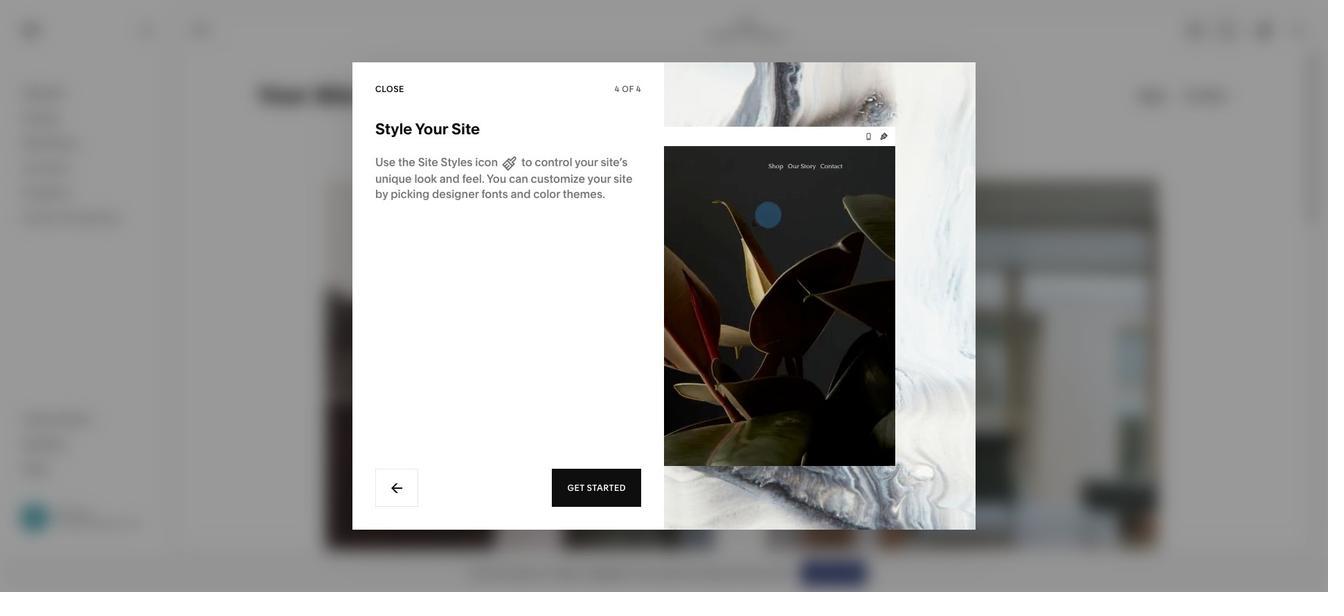 Task type: describe. For each thing, give the bounding box(es) containing it.
site for the
[[418, 155, 438, 169]]

site for your
[[452, 120, 480, 139]]

picking
[[391, 187, 430, 201]]

help
[[23, 462, 48, 475]]

designer
[[432, 187, 479, 201]]

get
[[661, 567, 676, 579]]

can
[[509, 172, 528, 185]]

now
[[628, 567, 647, 579]]

brad klo klobrad84@gmail.com
[[55, 507, 143, 528]]

website
[[23, 86, 66, 100]]

contacts
[[23, 161, 71, 175]]

control
[[535, 155, 572, 169]]

1 vertical spatial to
[[650, 567, 659, 579]]

site's
[[601, 155, 628, 169]]

klo
[[76, 507, 88, 517]]

scheduling
[[59, 211, 119, 224]]

edit button
[[184, 17, 221, 43]]

get started
[[568, 483, 626, 493]]

use
[[375, 155, 396, 169]]

themes.
[[563, 187, 605, 201]]

2 vertical spatial your
[[750, 567, 770, 579]]

acuity scheduling
[[23, 211, 119, 224]]

days.
[[559, 567, 583, 579]]

·
[[743, 30, 745, 41]]

0 vertical spatial your
[[575, 155, 598, 169]]

brad
[[55, 507, 74, 517]]

klobrad84@gmail.com
[[55, 518, 143, 528]]

selling
[[23, 111, 59, 125]]

library
[[55, 412, 92, 426]]

fonts
[[481, 187, 508, 201]]

icon
[[475, 155, 498, 169]]

use the site styles icon
[[375, 155, 498, 169]]

1 vertical spatial of
[[739, 567, 747, 579]]

14
[[548, 567, 557, 579]]

0 horizontal spatial and
[[440, 172, 460, 185]]

get started button
[[552, 469, 641, 507]]

selling link
[[23, 110, 154, 127]]

customize
[[531, 172, 585, 185]]

started
[[587, 483, 626, 493]]

by
[[375, 187, 388, 201]]

analytics
[[23, 186, 72, 199]]

1 4 from the left
[[615, 83, 620, 94]]

acuity scheduling link
[[23, 210, 154, 226]]

unique
[[375, 172, 412, 185]]

edit
[[193, 25, 212, 35]]

look
[[414, 172, 437, 185]]

1 vertical spatial and
[[511, 187, 531, 201]]

color
[[533, 187, 560, 201]]



Task type: vqa. For each thing, say whether or not it's contained in the screenshot.
the bottom and
yes



Task type: locate. For each thing, give the bounding box(es) containing it.
tab list
[[1179, 19, 1243, 41]]

2 4 from the left
[[636, 83, 641, 94]]

0 horizontal spatial to
[[522, 155, 532, 169]]

upgrade
[[585, 567, 626, 579]]

1 horizontal spatial your
[[470, 567, 490, 579]]

out
[[721, 567, 736, 579]]

and
[[440, 172, 460, 185], [511, 187, 531, 201]]

styles
[[441, 155, 473, 169]]

close button
[[375, 77, 404, 101]]

site up look
[[418, 155, 438, 169]]

get
[[568, 483, 585, 493]]

site
[[452, 120, 480, 139], [418, 155, 438, 169]]

0 horizontal spatial the
[[398, 155, 416, 169]]

1 vertical spatial your
[[470, 567, 490, 579]]

and up designer
[[440, 172, 460, 185]]

help link
[[23, 461, 48, 476]]

the right the get
[[679, 567, 693, 579]]

site
[[614, 172, 633, 185]]

your trial ends in 14 days. upgrade now to get the most out of your site.
[[470, 567, 791, 579]]

ends
[[512, 567, 535, 579]]

to control your site's unique look and feel. you can customize your site by picking designer fonts and color themes.
[[375, 155, 633, 201]]

your left the site's
[[575, 155, 598, 169]]

work portfolio · published
[[708, 19, 787, 41]]

your left the trial in the left bottom of the page
[[470, 567, 490, 579]]

1 horizontal spatial of
[[739, 567, 747, 579]]

in
[[537, 567, 545, 579]]

1 horizontal spatial and
[[511, 187, 531, 201]]

of
[[622, 83, 634, 94], [739, 567, 747, 579]]

settings
[[23, 437, 66, 451]]

to inside to control your site's unique look and feel. you can customize your site by picking designer fonts and color themes.
[[522, 155, 532, 169]]

asset
[[23, 412, 53, 426]]

website link
[[23, 85, 154, 102]]

your
[[415, 120, 448, 139], [470, 567, 490, 579]]

1 horizontal spatial the
[[679, 567, 693, 579]]

trial
[[492, 567, 510, 579]]

1 vertical spatial the
[[679, 567, 693, 579]]

your
[[575, 155, 598, 169], [588, 172, 611, 185], [750, 567, 770, 579]]

marketing
[[23, 136, 77, 150]]

most
[[696, 567, 719, 579]]

the
[[398, 155, 416, 169], [679, 567, 693, 579]]

to
[[522, 155, 532, 169], [650, 567, 659, 579]]

asset library
[[23, 412, 92, 426]]

site up styles
[[452, 120, 480, 139]]

contacts link
[[23, 160, 154, 177]]

1 horizontal spatial to
[[650, 567, 659, 579]]

1 horizontal spatial site
[[452, 120, 480, 139]]

published
[[747, 30, 787, 41]]

4
[[615, 83, 620, 94], [636, 83, 641, 94]]

style your site
[[375, 120, 480, 139]]

0 vertical spatial the
[[398, 155, 416, 169]]

your up use the site styles icon
[[415, 120, 448, 139]]

site.
[[772, 567, 791, 579]]

0 vertical spatial to
[[522, 155, 532, 169]]

0 horizontal spatial site
[[418, 155, 438, 169]]

to up can
[[522, 155, 532, 169]]

0 vertical spatial and
[[440, 172, 460, 185]]

and down can
[[511, 187, 531, 201]]

1 vertical spatial your
[[588, 172, 611, 185]]

1 horizontal spatial 4
[[636, 83, 641, 94]]

portfolio
[[708, 30, 741, 41]]

4 of 4
[[615, 83, 641, 94]]

close
[[375, 83, 404, 94]]

acuity
[[23, 211, 56, 224]]

0 horizontal spatial your
[[415, 120, 448, 139]]

your up themes. on the top of page
[[588, 172, 611, 185]]

asset library link
[[23, 411, 154, 428]]

analytics link
[[23, 185, 154, 202]]

work
[[737, 19, 758, 29]]

to left the get
[[650, 567, 659, 579]]

you
[[487, 172, 506, 185]]

0 horizontal spatial of
[[622, 83, 634, 94]]

feel.
[[462, 172, 485, 185]]

animation showing how to open the site styles panel on a squarespace site. image
[[664, 126, 896, 466]]

0 vertical spatial of
[[622, 83, 634, 94]]

0 vertical spatial site
[[452, 120, 480, 139]]

the up unique
[[398, 155, 416, 169]]

1 vertical spatial site
[[418, 155, 438, 169]]

your left 'site.'
[[750, 567, 770, 579]]

marketing link
[[23, 135, 154, 152]]

0 vertical spatial your
[[415, 120, 448, 139]]

settings link
[[23, 436, 154, 453]]

0 horizontal spatial 4
[[615, 83, 620, 94]]

style
[[375, 120, 412, 139]]



